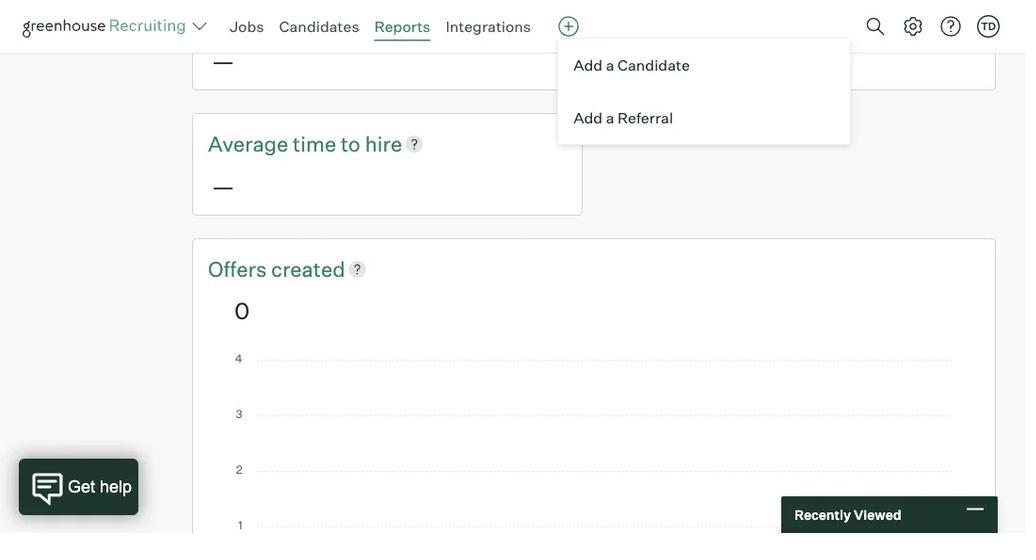 Task type: describe. For each thing, give the bounding box(es) containing it.
average link
[[208, 129, 293, 158]]

add a referral link
[[559, 91, 851, 144]]

hire
[[365, 130, 402, 156]]

viewed
[[854, 507, 902, 523]]

offer acceptance
[[208, 5, 377, 31]]

configure image
[[902, 15, 925, 38]]

integrations
[[446, 17, 531, 36]]

offers link
[[208, 254, 271, 283]]

offer link
[[208, 4, 261, 33]]

candidate
[[618, 55, 690, 74]]

candidates
[[279, 17, 359, 36]]

add a candidate link
[[559, 38, 851, 91]]

acceptance
[[261, 5, 373, 31]]

add a referral
[[574, 108, 674, 127]]

offer
[[208, 5, 256, 31]]

recently viewed
[[795, 507, 902, 523]]

acceptance link
[[261, 4, 377, 33]]

td menu
[[558, 37, 852, 145]]

average
[[208, 130, 289, 156]]

— for time
[[212, 172, 235, 200]]

add for add a candidate
[[574, 55, 603, 74]]

add for add a referral
[[574, 108, 603, 127]]

recently
[[795, 507, 851, 523]]

greenhouse recruiting image
[[23, 15, 192, 38]]

created link
[[271, 254, 345, 283]]

time link
[[293, 129, 341, 158]]

created
[[271, 256, 345, 281]]

a for candidate
[[606, 55, 615, 74]]

reports link
[[375, 17, 431, 36]]

rate
[[377, 5, 416, 31]]



Task type: locate. For each thing, give the bounding box(es) containing it.
0 vertical spatial add
[[574, 55, 603, 74]]

td button
[[978, 15, 1000, 38]]

1 add from the top
[[574, 55, 603, 74]]

average time to
[[208, 130, 365, 156]]

— down average
[[212, 172, 235, 200]]

1 a from the top
[[606, 55, 615, 74]]

candidates link
[[279, 17, 359, 36]]

xychart image
[[235, 355, 954, 534]]

— up referral
[[625, 47, 648, 75]]

1 vertical spatial a
[[606, 108, 615, 127]]

— down jobs
[[212, 47, 235, 75]]

a left candidate
[[606, 55, 615, 74]]

0
[[235, 297, 250, 325]]

add
[[574, 55, 603, 74], [574, 108, 603, 127]]

—
[[212, 47, 235, 75], [625, 47, 648, 75], [212, 172, 235, 200]]

— for acceptance
[[212, 47, 235, 75]]

to link
[[341, 129, 365, 158]]

add left referral
[[574, 108, 603, 127]]

a for referral
[[606, 108, 615, 127]]

reports
[[375, 17, 431, 36]]

1 vertical spatial add
[[574, 108, 603, 127]]

hire link
[[365, 129, 402, 158]]

td button
[[974, 11, 1004, 41]]

2 a from the top
[[606, 108, 615, 127]]

time
[[293, 130, 336, 156]]

jobs
[[230, 17, 264, 36]]

2 add from the top
[[574, 108, 603, 127]]

add a candidate
[[574, 55, 690, 74]]

jobs link
[[230, 17, 264, 36]]

integrations link
[[446, 17, 531, 36]]

to
[[341, 130, 361, 156]]

a
[[606, 55, 615, 74], [606, 108, 615, 127]]

a left referral
[[606, 108, 615, 127]]

add up add a referral
[[574, 55, 603, 74]]

offers
[[208, 256, 271, 281]]

0 vertical spatial a
[[606, 55, 615, 74]]

referral
[[618, 108, 674, 127]]

rate link
[[377, 4, 416, 33]]

td
[[981, 20, 997, 32]]

search image
[[865, 15, 887, 38]]



Task type: vqa. For each thing, say whether or not it's contained in the screenshot.
Clear Filters link
no



